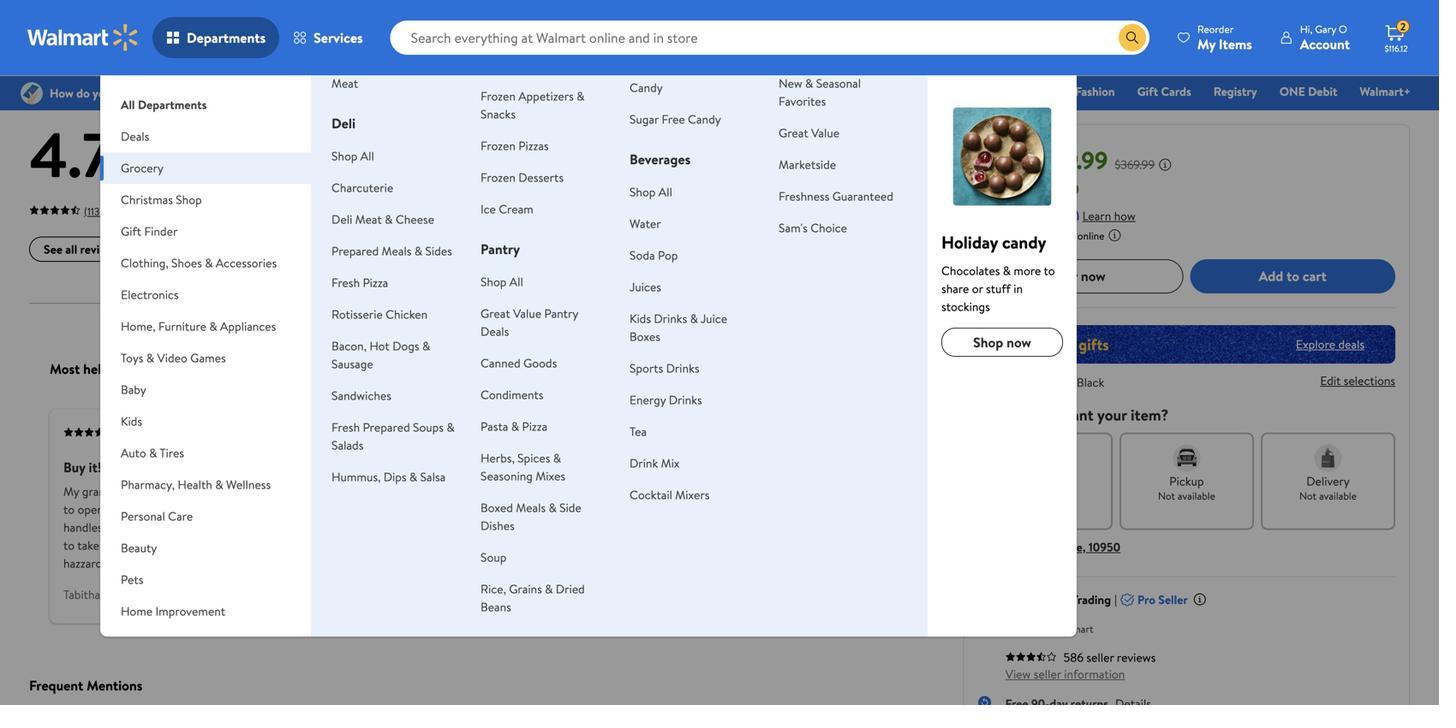 Task type: vqa. For each thing, say whether or not it's contained in the screenshot.
586 Seller Reviews
yes



Task type: locate. For each thing, give the bounding box(es) containing it.
1 horizontal spatial day
[[507, 10, 522, 24]]

baby button
[[100, 374, 311, 406]]

are up one
[[105, 520, 122, 536]]

departments down 'customer reviews & ratings'
[[138, 96, 207, 113]]

charcuterie
[[332, 179, 393, 196]]

2 most from the left
[[551, 360, 581, 379]]

frozen for frozen pizzas
[[481, 137, 516, 154]]

to inside button
[[1287, 267, 1299, 286]]

1 vertical spatial that
[[211, 556, 232, 572]]

it down started
[[803, 538, 811, 554]]

candy down fruit at the top left
[[630, 79, 663, 96]]

had inside fun truck but not well built my 2 year old absolutely loved this chevy truck! he drove every chance he had for a whole month! then the drive motor on the wheels went out and he was so disappointed.  i started researching and that seems to be a common problem with it so we decided to return.
[[620, 502, 639, 518]]

buy inside buy it!!!! my grandson loves it!!!! the only thing wrong with it is the handles to open the door. my grandson can't get in and out of it. they handles are hard to see and they are insane awkward place. we had to take one of the windows off so he could get in it duke's of hazzard style! lol other than that it runs great and look!!!!!
[[63, 458, 85, 477]]

1 vertical spatial out
[[307, 502, 324, 518]]

seasonal
[[816, 75, 861, 92]]

gift for gift cards
[[1137, 83, 1158, 100]]

1 horizontal spatial now
[[1081, 267, 1106, 286]]

product group
[[33, 0, 237, 34], [718, 0, 922, 34]]

2 for 2
[[1400, 19, 1406, 34]]

1 vertical spatial deals
[[121, 128, 149, 145]]

3+ up deals link
[[493, 10, 504, 24]]

1 horizontal spatial shipping
[[525, 10, 562, 24]]

& up 'stuff'
[[1003, 263, 1011, 279]]

frozen
[[481, 88, 516, 105], [481, 137, 516, 154], [481, 169, 516, 186]]

0 horizontal spatial christmas shop
[[121, 191, 202, 208]]

accessories
[[216, 255, 277, 272]]

2 vertical spatial he
[[238, 538, 251, 554]]

christmas for christmas shop 'dropdown button'
[[121, 191, 173, 208]]

1 horizontal spatial get
[[285, 538, 303, 554]]

kids inside kids drinks & juice boxes
[[630, 311, 651, 327]]

1 horizontal spatial had
[[620, 502, 639, 518]]

out inside buy it!!!! my grandson loves it!!!! the only thing wrong with it is the handles to open the door. my grandson can't get in and out of it. they handles are hard to see and they are insane awkward place. we had to take one of the windows off so he could get in it duke's of hazzard style! lol other than that it runs great and look!!!!!
[[307, 502, 324, 518]]

grocery image
[[941, 96, 1063, 218]]

available inside delivery not available
[[1319, 489, 1357, 503]]

dishes
[[481, 518, 515, 534]]

progress bar for 39
[[546, 169, 910, 172]]

stars for 3 stars
[[500, 162, 525, 179]]

deli for deli
[[332, 114, 355, 133]]

energy drinks link
[[630, 392, 702, 409]]

had inside buy it!!!! my grandson loves it!!!! the only thing wrong with it is the handles to open the door. my grandson can't get in and out of it. they handles are hard to see and they are insane awkward place. we had to take one of the windows off so he could get in it duke's of hazzard style! lol other than that it runs great and look!!!!!
[[386, 520, 405, 536]]

he down whole
[[673, 520, 686, 536]]

5
[[176, 111, 210, 197], [491, 124, 498, 141]]

stars for 4 stars
[[501, 143, 526, 160]]

available for delivery
[[1319, 489, 1357, 503]]

1 horizontal spatial shop all link
[[481, 274, 523, 290]]

this
[[723, 484, 742, 500]]

now inside button
[[1081, 267, 1106, 286]]

0 vertical spatial gift
[[1137, 83, 1158, 100]]

& inside fruit flavored & sour candy
[[705, 61, 713, 78]]

awkward
[[287, 520, 332, 536]]

0 horizontal spatial pantry
[[481, 240, 520, 259]]

value up canned goods link
[[513, 305, 541, 322]]

& left essentials
[[604, 83, 612, 100]]

2 vertical spatial in
[[306, 538, 315, 554]]

shop all link up great value pantry deals link
[[481, 274, 523, 290]]

to left take
[[63, 538, 75, 554]]

when
[[1003, 228, 1027, 243]]

1 vertical spatial it!!!!
[[162, 484, 183, 500]]

& left juice
[[690, 311, 698, 327]]

up to sixty percent off deals. shop now. image
[[978, 325, 1395, 364]]

chevy
[[744, 484, 777, 500]]

juices link
[[630, 279, 661, 296]]

available down intent image for pickup
[[1178, 489, 1215, 503]]

duke's
[[328, 538, 360, 554]]

1 horizontal spatial pantry
[[544, 305, 578, 322]]

great for great value pantry deals
[[481, 305, 510, 322]]

fresh pizza
[[332, 275, 388, 291]]

all for beverages
[[659, 184, 672, 200]]

deli
[[332, 114, 355, 133], [332, 211, 352, 228]]

helpful for negative
[[585, 360, 627, 379]]

1 vertical spatial shop all link
[[630, 184, 672, 200]]

1 horizontal spatial are
[[232, 520, 249, 536]]

3 stars
[[491, 162, 525, 179]]

& inside herbs, spices & seasoning mixes
[[553, 450, 561, 467]]

so right off
[[224, 538, 236, 554]]

vs
[[476, 409, 496, 433]]

0 horizontal spatial 2
[[491, 181, 498, 198]]

reviews for see all reviews
[[80, 241, 119, 258]]

& right dips
[[409, 469, 417, 486]]

0 vertical spatial handles
[[363, 484, 402, 500]]

prepared up fresh pizza
[[332, 243, 379, 260]]

1 horizontal spatial most
[[551, 360, 581, 379]]

1 product group from the left
[[33, 0, 237, 34]]

progress bar
[[546, 131, 910, 135], [546, 150, 910, 153], [546, 169, 910, 172], [546, 188, 910, 191]]

it!!!! left auto
[[89, 458, 114, 477]]

meat inside organic & plant based meat
[[332, 75, 358, 92]]

1 deli from the top
[[332, 114, 355, 133]]

2 horizontal spatial in
[[1014, 281, 1023, 297]]

0 horizontal spatial product group
[[33, 0, 237, 34]]

0 vertical spatial meals
[[382, 243, 412, 260]]

not inside pickup not available
[[1158, 489, 1175, 503]]

gift down reviews)
[[121, 223, 141, 240]]

christmas
[[768, 83, 821, 100], [121, 191, 173, 208]]

0 horizontal spatial reviews
[[80, 241, 119, 258]]

not inside delivery not available
[[1299, 489, 1317, 503]]

2 helpful from the left
[[585, 360, 627, 379]]

1 vertical spatial he
[[673, 520, 686, 536]]

they
[[353, 502, 378, 518]]

chicken
[[386, 306, 428, 323]]

0 vertical spatial drinks
[[654, 311, 687, 327]]

hummus,
[[332, 469, 381, 486]]

& right pasta
[[511, 418, 519, 435]]

0 vertical spatial now
[[1081, 267, 1106, 286]]

1 vertical spatial grandson
[[174, 502, 222, 518]]

it down the awkward
[[318, 538, 325, 554]]

get
[[253, 502, 270, 518], [285, 538, 303, 554]]

available inside pickup not available
[[1178, 489, 1215, 503]]

0 horizontal spatial day
[[279, 10, 294, 24]]

how
[[978, 405, 1009, 426]]

great value pantry deals
[[481, 305, 578, 340]]

buy up the open
[[63, 458, 85, 477]]

shop all link up charcuterie link
[[332, 148, 374, 164]]

essentials
[[615, 83, 666, 100]]

1 vertical spatial frozen
[[481, 137, 516, 154]]

monroe,
[[1042, 539, 1086, 556]]

& left dried
[[545, 581, 553, 598]]

intent image for delivery image
[[1314, 445, 1342, 472]]

legal information image
[[1108, 228, 1122, 242]]

services button
[[279, 17, 377, 58]]

0 horizontal spatial seller
[[1034, 666, 1061, 683]]

online
[[1077, 228, 1104, 243]]

kids inside dropdown button
[[121, 413, 142, 430]]

1 horizontal spatial value
[[811, 125, 839, 141]]

0 horizontal spatial verified
[[122, 426, 157, 440]]

and up return.
[[565, 538, 583, 554]]

1 not from the left
[[1158, 489, 1175, 503]]

|
[[1114, 592, 1117, 608]]

departments up the ratings
[[187, 28, 266, 47]]

pro
[[1137, 592, 1155, 608]]

3 progress bar from the top
[[546, 169, 910, 172]]

3 frozen from the top
[[481, 169, 516, 186]]

0 horizontal spatial available
[[1178, 489, 1215, 503]]

drinks up boxes
[[654, 311, 687, 327]]

bacon,
[[332, 338, 367, 355]]

0 vertical spatial out
[[117, 155, 147, 184]]

& right new
[[805, 75, 813, 92]]

1 progress bar from the top
[[546, 131, 910, 135]]

1 horizontal spatial product group
[[718, 0, 922, 34]]

kids up auto
[[121, 413, 142, 430]]

0 vertical spatial that
[[586, 538, 607, 554]]

deals inside great value pantry deals
[[481, 323, 509, 340]]

pharmacy,
[[121, 477, 175, 493]]

grains
[[509, 581, 542, 598]]

0 vertical spatial 2
[[1400, 19, 1406, 34]]

fulfilled
[[1005, 622, 1041, 637]]

that inside fun truck but not well built my 2 year old absolutely loved this chevy truck! he drove every chance he had for a whole month! then the drive motor on the wheels went out and he was so disappointed.  i started researching and that seems to be a common problem with it so we decided to return.
[[586, 538, 607, 554]]

shop all up charcuterie link
[[332, 148, 374, 164]]

4 progress bar from the top
[[546, 188, 910, 191]]

had right we on the left bottom
[[386, 520, 405, 536]]

write a review
[[155, 241, 229, 258]]

pizza up rotisserie chicken
[[363, 275, 388, 291]]

seller right 586
[[1086, 649, 1114, 666]]

2 progress bar from the top
[[546, 150, 910, 153]]

buy now button
[[978, 259, 1183, 294]]

my
[[1197, 35, 1215, 54], [63, 484, 79, 500], [565, 484, 581, 500], [156, 502, 172, 518]]

of inside 4.7 out of 5
[[152, 155, 171, 184]]

christmas shop button
[[100, 184, 311, 216]]

gift cards link
[[1129, 82, 1199, 101]]

spices
[[518, 450, 550, 467]]

deals up 'canned'
[[481, 323, 509, 340]]

1 vertical spatial meals
[[516, 500, 546, 517]]

shop
[[823, 83, 850, 100], [332, 148, 358, 164], [630, 184, 656, 200], [176, 191, 202, 208], [481, 274, 507, 290], [973, 333, 1003, 352]]

2 fresh from the top
[[332, 419, 360, 436]]

0 horizontal spatial most
[[50, 360, 80, 379]]

monroe, 10950
[[1042, 539, 1120, 556]]

shop all link for deli
[[332, 148, 374, 164]]

deals inside dropdown button
[[121, 128, 149, 145]]

items
[[1219, 35, 1252, 54]]

0 horizontal spatial he
[[238, 538, 251, 554]]

search icon image
[[1125, 31, 1139, 45]]

review for most helpful positive review
[[178, 360, 217, 379]]

1 horizontal spatial buy
[[1056, 267, 1078, 286]]

out inside fun truck but not well built my 2 year old absolutely loved this chevy truck! he drove every chance he had for a whole month! then the drive motor on the wheels went out and he was so disappointed.  i started researching and that seems to be a common problem with it so we decided to return.
[[631, 520, 649, 536]]

most left toys
[[50, 360, 80, 379]]

1 vertical spatial get
[[285, 538, 303, 554]]

product group up 'customer reviews & ratings'
[[33, 0, 237, 34]]

1 verified purchase from the left
[[122, 426, 200, 440]]

kids up boxes
[[630, 311, 651, 327]]

a right for
[[660, 502, 665, 518]]

prepared meals & sides link
[[332, 243, 452, 260]]

2 frozen from the top
[[481, 137, 516, 154]]

great inside great value pantry deals
[[481, 305, 510, 322]]

fresh inside fresh prepared soups & salads
[[332, 419, 360, 436]]

charcuterie link
[[332, 179, 393, 196]]

frozen for frozen desserts
[[481, 169, 516, 186]]

and up the awkward
[[285, 502, 304, 518]]

2 verified from the left
[[623, 426, 659, 440]]

1 shipping from the left
[[296, 10, 333, 24]]

all
[[121, 96, 135, 113], [360, 148, 374, 164], [659, 184, 672, 200], [509, 274, 523, 290]]

0 horizontal spatial purchase
[[160, 426, 200, 440]]

Walmart Site-Wide search field
[[390, 21, 1149, 55]]

now for shop now
[[1007, 333, 1031, 352]]

1 fresh from the top
[[332, 275, 360, 291]]

meat down charcuterie
[[355, 211, 382, 228]]

christmas inside 'dropdown button'
[[121, 191, 173, 208]]

shop all link up water
[[630, 184, 672, 200]]

monroe, 10950 button
[[1042, 539, 1120, 556]]

guaranteed
[[832, 188, 893, 205]]

meals right boxed
[[516, 500, 546, 517]]

0 vertical spatial candy
[[630, 79, 663, 96]]

frozen for frozen appetizers & snacks
[[481, 88, 516, 105]]

value inside great value pantry deals
[[513, 305, 541, 322]]

2 day from the left
[[507, 10, 522, 24]]

2 vertical spatial 2
[[583, 484, 590, 500]]

& inside fresh prepared soups & salads
[[447, 419, 455, 436]]

0 vertical spatial frozen
[[481, 88, 516, 105]]

& inside bacon, hot dogs & sausage
[[422, 338, 430, 355]]

0 horizontal spatial are
[[105, 520, 122, 536]]

one
[[102, 538, 122, 554]]

1 horizontal spatial 21
[[1068, 489, 1077, 503]]

tea link
[[630, 424, 647, 440]]

buy
[[1056, 267, 1078, 286], [63, 458, 85, 477]]

christmas shop inside 'dropdown button'
[[121, 191, 202, 208]]

loved
[[692, 484, 720, 500]]

see all reviews link
[[29, 237, 134, 262]]

intent image for pickup image
[[1173, 445, 1200, 472]]

gift
[[1137, 83, 1158, 100], [121, 223, 141, 240]]

shop all for pantry
[[481, 274, 523, 290]]

& right patio
[[150, 635, 158, 652]]

to left the open
[[63, 502, 75, 518]]

electronics inside dropdown button
[[121, 287, 179, 303]]

hummus, dips & salsa link
[[332, 469, 446, 486]]

& right appetizers
[[577, 88, 585, 105]]

available down intent image for delivery
[[1319, 489, 1357, 503]]

now for buy now
[[1081, 267, 1106, 286]]

now
[[1081, 267, 1106, 286], [1007, 333, 1031, 352]]

my inside fun truck but not well built my 2 year old absolutely loved this chevy truck! he drove every chance he had for a whole month! then the drive motor on the wheels went out and he was so disappointed.  i started researching and that seems to be a common problem with it so we decided to return.
[[565, 484, 581, 500]]

1 vertical spatial gift
[[121, 223, 141, 240]]

sam's
[[779, 220, 808, 236]]

purchase up mix
[[661, 426, 702, 440]]

& right furniture at left top
[[209, 318, 217, 335]]

great
[[779, 125, 808, 141], [481, 305, 510, 322]]

to inside holiday candy chocolates & more to share or stuff in stockings
[[1044, 263, 1055, 279]]

2 available from the left
[[1319, 489, 1357, 503]]

home, furniture & appliances button
[[100, 311, 311, 343]]

0 horizontal spatial 3+ day shipping
[[264, 10, 333, 24]]

most helpful positive review
[[50, 360, 217, 379]]

helpful
[[83, 360, 125, 379], [585, 360, 627, 379]]

with left is
[[297, 484, 319, 500]]

verified purchase up the auto & tires
[[122, 426, 200, 440]]

& inside boxed meals & side dishes
[[549, 500, 557, 517]]

purchase up tires
[[160, 426, 200, 440]]

kids
[[630, 311, 651, 327], [121, 413, 142, 430]]

1 horizontal spatial gift
[[1137, 83, 1158, 100]]

kids for kids drinks & juice boxes
[[630, 311, 651, 327]]

1 frozen from the top
[[481, 88, 516, 105]]

3+ left services popup button
[[264, 10, 276, 24]]

buy for buy now
[[1056, 267, 1078, 286]]

helpful for positive
[[83, 360, 125, 379]]

candy inside fruit flavored & sour candy
[[630, 79, 663, 96]]

to left be
[[645, 538, 656, 554]]

buy now
[[1056, 267, 1106, 286]]

frozen appetizers & snacks
[[481, 88, 585, 122]]

2 horizontal spatial with
[[1019, 208, 1041, 224]]

verified up drink
[[623, 426, 659, 440]]

2 horizontal spatial out
[[631, 520, 649, 536]]

my up chance
[[565, 484, 581, 500]]

electronics up 974
[[872, 83, 930, 100]]

21 right dec
[[1068, 489, 1077, 503]]

2 not from the left
[[1299, 489, 1317, 503]]

0 vertical spatial with
[[1019, 208, 1041, 224]]

progress bar for 21
[[546, 188, 910, 191]]

0 vertical spatial reviews
[[122, 63, 188, 92]]

1 horizontal spatial handles
[[363, 484, 402, 500]]

grocery inside dropdown button
[[121, 160, 164, 176]]

1 verified from the left
[[122, 426, 157, 440]]

a right be
[[675, 538, 681, 554]]

pantry down ice cream
[[481, 240, 520, 259]]

2 horizontal spatial he
[[673, 520, 686, 536]]

so left we
[[814, 538, 825, 554]]

rice,
[[481, 581, 506, 598]]

bacon, hot dogs & sausage link
[[332, 338, 430, 373]]

1 horizontal spatial christmas shop
[[768, 83, 850, 100]]

2 horizontal spatial shop all
[[630, 184, 672, 200]]

buy inside button
[[1056, 267, 1078, 286]]

& right dogs
[[422, 338, 430, 355]]

edit selections
[[1320, 373, 1395, 389]]

goods
[[523, 355, 557, 372]]

reviews right "all"
[[80, 241, 119, 258]]

marketside
[[779, 156, 836, 173]]

1 horizontal spatial kids
[[630, 311, 651, 327]]

choice
[[810, 220, 847, 236]]

frozen inside frozen appetizers & snacks
[[481, 88, 516, 105]]

with inside fun truck but not well built my 2 year old absolutely loved this chevy truck! he drove every chance he had for a whole month! then the drive motor on the wheels went out and he was so disappointed.  i started researching and that seems to be a common problem with it so we decided to return.
[[778, 538, 801, 554]]

stars right 4
[[501, 143, 526, 160]]

pasta
[[481, 418, 508, 435]]

2 vertical spatial deals
[[481, 323, 509, 340]]

product group up seasonal
[[718, 0, 922, 34]]

& inside kids drinks & juice boxes
[[690, 311, 698, 327]]

gift left cards
[[1137, 83, 1158, 100]]

grandson down the
[[174, 502, 222, 518]]

0 horizontal spatial handles
[[63, 520, 103, 536]]

1 helpful from the left
[[83, 360, 125, 379]]

gift inside dropdown button
[[121, 223, 141, 240]]

with down i
[[778, 538, 801, 554]]

candy right 'free'
[[688, 111, 721, 128]]

pizza up spices
[[522, 418, 547, 435]]

stars for 5 stars
[[501, 124, 525, 141]]

meals for prepared
[[382, 243, 412, 260]]

0 horizontal spatial shipping
[[296, 10, 333, 24]]

prepared inside fresh prepared soups & salads
[[363, 419, 410, 436]]

2 vertical spatial with
[[778, 538, 801, 554]]

0 vertical spatial grocery
[[559, 83, 601, 100]]

0 horizontal spatial so
[[224, 538, 236, 554]]

great down favorites
[[779, 125, 808, 141]]

0 horizontal spatial kids
[[121, 413, 142, 430]]

0 vertical spatial value
[[811, 125, 839, 141]]

1 horizontal spatial out
[[307, 502, 324, 518]]

it!!!! left the
[[162, 484, 183, 500]]

0 horizontal spatial now
[[1007, 333, 1031, 352]]

1 horizontal spatial pizza
[[522, 418, 547, 435]]

buy it!!!! my grandson loves it!!!! the only thing wrong with it is the handles to open the door. my grandson can't get in and out of it. they handles are hard to see and they are insane awkward place. we had to take one of the windows off so he could get in it duke's of hazzard style! lol other than that it runs great and look!!!!!
[[63, 458, 405, 572]]

2 3+ from the left
[[493, 10, 504, 24]]

had down old
[[620, 502, 639, 518]]

information
[[1064, 666, 1125, 683]]

1 3+ from the left
[[264, 10, 276, 24]]

drinks for kids
[[654, 311, 687, 327]]

sandwiches
[[332, 388, 391, 404]]

1 horizontal spatial meals
[[516, 500, 546, 517]]

rongtrading
[[1046, 592, 1111, 608]]

2 horizontal spatial so
[[814, 538, 825, 554]]

boxed
[[481, 500, 513, 517]]

reviews inside see all reviews link
[[80, 241, 119, 258]]

progress bar for 55
[[546, 150, 910, 153]]

& left sour
[[705, 61, 713, 78]]

0 vertical spatial buy
[[1056, 267, 1078, 286]]

most for most helpful negative review
[[551, 360, 581, 379]]

4 stars
[[491, 143, 526, 160]]

only
[[207, 484, 229, 500]]

meals inside boxed meals & side dishes
[[516, 500, 546, 517]]

my up see
[[156, 502, 172, 518]]

2 vertical spatial frozen
[[481, 169, 516, 186]]

all up charcuterie link
[[360, 148, 374, 164]]

1 vertical spatial drinks
[[666, 360, 699, 377]]

departments inside all departments link
[[138, 96, 207, 113]]

grandson up the open
[[82, 484, 130, 500]]

to left cart
[[1287, 267, 1299, 286]]

reorder my items
[[1197, 22, 1252, 54]]

drinks for sports
[[666, 360, 699, 377]]

0 horizontal spatial grocery
[[121, 160, 164, 176]]

0 horizontal spatial 3+
[[264, 10, 276, 24]]

1 vertical spatial shop all
[[630, 184, 672, 200]]

drinks inside kids drinks & juice boxes
[[654, 311, 687, 327]]

1 horizontal spatial that
[[586, 538, 607, 554]]

boxed meals & side dishes link
[[481, 500, 581, 534]]

so right was
[[711, 520, 722, 536]]

2 horizontal spatial reviews
[[1117, 649, 1156, 666]]

are down the can't
[[232, 520, 249, 536]]

electronics down clothing,
[[121, 287, 179, 303]]

the right the open
[[106, 502, 124, 518]]

1 vertical spatial with
[[297, 484, 319, 500]]

1 available from the left
[[1178, 489, 1215, 503]]

4.7 out of 5
[[29, 111, 210, 197]]

& down departments dropdown button
[[193, 63, 207, 92]]

add to cart
[[1259, 267, 1327, 286]]

patio
[[121, 635, 147, 652]]

1 vertical spatial reviews
[[80, 241, 119, 258]]

3+ day shipping up deals link
[[493, 10, 562, 24]]

2 deli from the top
[[332, 211, 352, 228]]

they
[[206, 520, 229, 536]]

now down 'stuff'
[[1007, 333, 1031, 352]]

shipping up services
[[296, 10, 333, 24]]

not down intent image for delivery
[[1299, 489, 1317, 503]]

deli down charcuterie link
[[332, 211, 352, 228]]

& inside new & seasonal favorites
[[805, 75, 813, 92]]

seller for 586
[[1086, 649, 1114, 666]]

1 horizontal spatial grandson
[[174, 502, 222, 518]]

not for pickup
[[1158, 489, 1175, 503]]

and right great
[[301, 556, 319, 572]]

reviews for 586 seller reviews
[[1117, 649, 1156, 666]]

1 vertical spatial handles
[[63, 520, 103, 536]]

0 horizontal spatial great
[[481, 305, 510, 322]]

1 vertical spatial pantry
[[544, 305, 578, 322]]

departments inside departments dropdown button
[[187, 28, 266, 47]]

researching
[[843, 520, 903, 536]]

drinks for energy
[[669, 392, 702, 409]]

stars up 4 stars
[[501, 124, 525, 141]]

0 horizontal spatial value
[[513, 305, 541, 322]]

0 horizontal spatial shop all link
[[332, 148, 374, 164]]

&
[[376, 57, 384, 74], [705, 61, 713, 78], [193, 63, 207, 92], [805, 75, 813, 92], [604, 83, 612, 100], [577, 88, 585, 105], [385, 211, 393, 228], [414, 243, 422, 260], [205, 255, 213, 272], [1003, 263, 1011, 279], [690, 311, 698, 327], [209, 318, 217, 335], [422, 338, 430, 355], [146, 350, 154, 367], [511, 418, 519, 435], [447, 419, 455, 436], [149, 445, 157, 462], [553, 450, 561, 467], [409, 469, 417, 486], [215, 477, 223, 493], [549, 500, 557, 517], [545, 581, 553, 598], [150, 635, 158, 652]]

mix
[[661, 455, 680, 472]]

1 vertical spatial in
[[273, 502, 282, 518]]

or
[[972, 281, 983, 297]]

get up great
[[285, 538, 303, 554]]

with up the price when purchased online
[[1019, 208, 1041, 224]]

games
[[190, 350, 226, 367]]

my left items
[[1197, 35, 1215, 54]]

0 vertical spatial it!!!!
[[89, 458, 114, 477]]

drive
[[790, 502, 816, 518]]

1 most from the left
[[50, 360, 80, 379]]



Task type: describe. For each thing, give the bounding box(es) containing it.
auto
[[121, 445, 146, 462]]

pasta & pizza link
[[481, 418, 547, 435]]

absolutely
[[637, 484, 689, 500]]

great for great value
[[779, 125, 808, 141]]

sugar free candy
[[630, 111, 721, 128]]

reviews)
[[108, 204, 144, 219]]

2 are from the left
[[232, 520, 249, 536]]

home improvement
[[121, 603, 225, 620]]

freshness guaranteed
[[779, 188, 893, 205]]

all down 'customer reviews & ratings'
[[121, 96, 135, 113]]

21 inside button
[[1068, 489, 1077, 503]]

ice cream link
[[481, 201, 533, 218]]

seems
[[610, 538, 642, 554]]

1 vertical spatial candy
[[688, 111, 721, 128]]

wrong
[[262, 484, 294, 500]]

juice
[[701, 311, 727, 327]]

auto & tires
[[121, 445, 184, 462]]

frozen pizzas
[[481, 137, 549, 154]]

shop inside christmas shop 'dropdown button'
[[176, 191, 202, 208]]

seasoning
[[481, 468, 533, 485]]

3.4249 stars out of 5, based on 586 seller reviews element
[[1005, 652, 1057, 662]]

& inside "dropdown button"
[[150, 635, 158, 652]]

the right on
[[870, 502, 887, 518]]

clothing, shoes & accessories button
[[100, 248, 311, 279]]

sides
[[425, 243, 452, 260]]

and right see
[[185, 520, 204, 536]]

favorites
[[779, 93, 826, 110]]

value for new & seasonal favorites
[[811, 125, 839, 141]]

1 horizontal spatial it!!!!
[[162, 484, 183, 500]]

0 horizontal spatial pizza
[[363, 275, 388, 291]]

2 purchase from the left
[[661, 426, 702, 440]]

0 vertical spatial prepared
[[332, 243, 379, 260]]

meals for boxed
[[516, 500, 546, 517]]

patio & garden
[[121, 635, 199, 652]]

walmart image
[[27, 24, 139, 51]]

2 3+ day shipping from the left
[[493, 10, 562, 24]]

that inside buy it!!!! my grandson loves it!!!! the only thing wrong with it is the handles to open the door. my grandson can't get in and out of it. they handles are hard to see and they are insane awkward place. we had to take one of the windows off so he could get in it duke's of hazzard style! lol other than that it runs great and look!!!!!
[[211, 556, 232, 572]]

2 inside fun truck but not well built my 2 year old absolutely loved this chevy truck! he drove every chance he had for a whole month! then the drive motor on the wheels went out and he was so disappointed.  i started researching and that seems to be a common problem with it so we decided to return.
[[583, 484, 590, 500]]

home
[[121, 603, 153, 620]]

fresh prepared soups & salads
[[332, 419, 455, 454]]

& inside holiday candy chocolates & more to share or stuff in stockings
[[1003, 263, 1011, 279]]

1 horizontal spatial so
[[711, 520, 722, 536]]

condiments link
[[481, 387, 543, 403]]

& inside rice, grains & dried beans
[[545, 581, 553, 598]]

pizzas
[[518, 137, 549, 154]]

0 horizontal spatial in
[[273, 502, 282, 518]]

2 verified purchase from the left
[[623, 426, 702, 440]]

2 product group from the left
[[718, 0, 922, 34]]

drink mix link
[[630, 455, 680, 472]]

$18/mo with
[[978, 208, 1041, 224]]

& left sides
[[414, 243, 422, 260]]

truck!
[[780, 484, 811, 500]]

0 horizontal spatial 5
[[176, 111, 210, 197]]

& inside frozen appetizers & snacks
[[577, 88, 585, 105]]

organic & plant based meat link
[[332, 57, 447, 92]]

the right is
[[343, 484, 360, 500]]

learn more about strikethrough prices image
[[1158, 158, 1172, 172]]

old
[[618, 484, 634, 500]]

deals for deals dropdown button
[[121, 128, 149, 145]]

all for pantry
[[509, 274, 523, 290]]

shop inside "shop now" link
[[973, 333, 1003, 352]]

out inside 4.7 out of 5
[[117, 155, 147, 184]]

deli meat & cheese link
[[332, 211, 434, 228]]

sausage
[[332, 356, 373, 373]]

deals button
[[100, 121, 311, 152]]

selections
[[1344, 373, 1395, 389]]

now $189.99
[[978, 143, 1108, 177]]

door.
[[126, 502, 153, 518]]

0 vertical spatial 21
[[919, 181, 929, 198]]

affirm image
[[1045, 207, 1079, 220]]

deli for deli meat & cheese
[[332, 211, 352, 228]]

& right shoes
[[205, 255, 213, 272]]

the up 'lol'
[[138, 538, 156, 554]]

1 horizontal spatial a
[[660, 502, 665, 518]]

value for shop all
[[513, 305, 541, 322]]

flavored
[[657, 61, 702, 78]]

christmas shop for "christmas shop" link
[[768, 83, 850, 100]]

great value pantry deals link
[[481, 305, 578, 340]]

year
[[593, 484, 615, 500]]

toys & video games button
[[100, 343, 311, 374]]

furniture
[[158, 318, 206, 335]]

ice cream
[[481, 201, 533, 218]]

shop inside "christmas shop" link
[[823, 83, 850, 100]]

rotisserie
[[332, 306, 383, 323]]

of right one
[[125, 538, 136, 554]]

0 vertical spatial he
[[604, 502, 617, 518]]

0 horizontal spatial it!!!!
[[89, 458, 114, 477]]

1 3+ day shipping from the left
[[264, 10, 333, 24]]

review for most helpful negative review
[[684, 360, 723, 379]]

gift finder button
[[100, 216, 311, 248]]

he
[[813, 484, 829, 500]]

0 vertical spatial get
[[253, 502, 270, 518]]

grocery for grocery
[[121, 160, 164, 176]]

fresh for fresh pizza
[[332, 275, 360, 291]]

& inside organic & plant based meat
[[376, 57, 384, 74]]

open
[[78, 502, 104, 518]]

shop all for deli
[[332, 148, 374, 164]]

it inside fun truck but not well built my 2 year old absolutely loved this chevy truck! he drove every chance he had for a whole month! then the drive motor on the wheels went out and he was so disappointed.  i started researching and that seems to be a common problem with it so we decided to return.
[[803, 538, 811, 554]]

the right then
[[770, 502, 787, 518]]

so inside buy it!!!! my grandson loves it!!!! the only thing wrong with it is the handles to open the door. my grandson can't get in and out of it. they handles are hard to see and they are insane awkward place. we had to take one of the windows off so he could get in it duke's of hazzard style! lol other than that it runs great and look!!!!!
[[224, 538, 236, 554]]

1 vertical spatial meat
[[355, 211, 382, 228]]

toys
[[121, 350, 143, 367]]

1 horizontal spatial in
[[306, 538, 315, 554]]

grocery for grocery & essentials
[[559, 83, 601, 100]]

1 day from the left
[[279, 10, 294, 24]]

it left is
[[322, 484, 329, 500]]

deals for deals link
[[508, 83, 537, 100]]

all for deli
[[360, 148, 374, 164]]

dogs
[[392, 338, 419, 355]]

patio & garden button
[[100, 628, 311, 660]]

progress bar for 974
[[546, 131, 910, 135]]

christmas for "christmas shop" link
[[768, 83, 821, 100]]

soup link
[[481, 549, 507, 566]]

1 vertical spatial pizza
[[522, 418, 547, 435]]

beauty
[[121, 540, 157, 557]]

fruit flavored & sour candy
[[630, 61, 739, 96]]

& left cheese
[[385, 211, 393, 228]]

canned
[[481, 355, 520, 372]]

wellness
[[226, 477, 271, 493]]

electronics for "electronics" link
[[872, 83, 930, 100]]

motor
[[819, 502, 851, 518]]

0 vertical spatial pantry
[[481, 240, 520, 259]]

learn how button
[[1082, 207, 1136, 225]]

1 purchase from the left
[[160, 426, 200, 440]]

auto & tires button
[[100, 438, 311, 469]]

organic & plant based meat
[[332, 57, 447, 92]]

gift for gift finder
[[121, 223, 141, 240]]

Search search field
[[390, 21, 1149, 55]]

pro seller
[[1137, 592, 1188, 608]]

0 vertical spatial a
[[187, 241, 192, 258]]

but
[[625, 458, 646, 477]]

boxed meals & side dishes
[[481, 500, 581, 534]]

holiday
[[941, 230, 998, 254]]

shop all for beverages
[[630, 184, 672, 200]]

10950
[[1089, 539, 1120, 556]]

grocery button
[[100, 152, 311, 184]]

1 horizontal spatial 5
[[491, 124, 498, 141]]

of left it.
[[327, 502, 338, 518]]

it left runs
[[235, 556, 242, 572]]

& right 'health' on the left of page
[[215, 477, 223, 493]]

sam's choice
[[779, 220, 847, 236]]

bacon, hot dogs & sausage
[[332, 338, 430, 373]]

shop all link for beverages
[[630, 184, 672, 200]]

your
[[1097, 405, 1127, 426]]

most for most helpful positive review
[[50, 360, 80, 379]]

my inside reorder my items
[[1197, 35, 1215, 54]]

with inside buy it!!!! my grandson loves it!!!! the only thing wrong with it is the handles to open the door. my grandson can't get in and out of it. they handles are hard to see and they are insane awkward place. we had to take one of the windows off so he could get in it duke's of hazzard style! lol other than that it runs great and look!!!!!
[[297, 484, 319, 500]]

he inside buy it!!!! my grandson loves it!!!! the only thing wrong with it is the handles to open the door. my grandson can't get in and out of it. they handles are hard to see and they are insane awkward place. we had to take one of the windows off so he could get in it duke's of hazzard style! lol other than that it runs great and look!!!!!
[[238, 538, 251, 554]]

sugar
[[630, 111, 659, 128]]

electronics for "electronics" dropdown button
[[121, 287, 179, 303]]

in inside holiday candy chocolates & more to share or stuff in stockings
[[1014, 281, 1023, 297]]

1 horizontal spatial reviews
[[122, 63, 188, 92]]

& left tires
[[149, 445, 157, 462]]

stars for 2 stars
[[500, 181, 525, 198]]

customer reviews & ratings
[[29, 63, 275, 92]]

available for pickup
[[1178, 489, 1215, 503]]

cheese
[[396, 211, 434, 228]]

not for delivery
[[1299, 489, 1317, 503]]

o
[[1339, 22, 1347, 36]]

frequent
[[29, 677, 83, 696]]

account
[[1300, 35, 1350, 54]]

cocktail mixers link
[[630, 487, 710, 504]]

went
[[603, 520, 629, 536]]

shop all link for pantry
[[481, 274, 523, 290]]

one debit link
[[1272, 82, 1345, 101]]

of down we on the left bottom
[[363, 538, 374, 554]]

kids for kids
[[121, 413, 142, 430]]

and up be
[[652, 520, 670, 536]]

39
[[917, 162, 930, 179]]

0 vertical spatial grandson
[[82, 484, 130, 500]]

prepared meals & sides
[[332, 243, 452, 260]]

truck
[[590, 458, 622, 477]]

whole
[[668, 502, 699, 518]]

personal care
[[121, 508, 193, 525]]

& right toys
[[146, 350, 154, 367]]

decided
[[846, 538, 887, 554]]

be
[[659, 538, 672, 554]]

2 for 2 stars
[[491, 181, 498, 198]]

gary
[[1315, 22, 1336, 36]]

to left see
[[151, 520, 162, 536]]

see all reviews
[[44, 241, 119, 258]]

my up the open
[[63, 484, 79, 500]]

fresh for fresh prepared soups & salads
[[332, 419, 360, 436]]

buy for buy it!!!! my grandson loves it!!!! the only thing wrong with it is the handles to open the door. my grandson can't get in and out of it. they handles are hard to see and they are insane awkward place. we had to take one of the windows off so he could get in it duke's of hazzard style! lol other than that it runs great and look!!!!!
[[63, 458, 85, 477]]

pantry inside great value pantry deals
[[544, 305, 578, 322]]

we
[[828, 538, 843, 554]]

based
[[416, 57, 447, 74]]

could
[[254, 538, 283, 554]]

christmas shop for christmas shop 'dropdown button'
[[121, 191, 202, 208]]

pharmacy, health & wellness button
[[100, 469, 311, 501]]

sandwiches link
[[332, 388, 391, 404]]

2 shipping from the left
[[525, 10, 562, 24]]

to down researching
[[889, 538, 901, 554]]

2 vertical spatial a
[[675, 538, 681, 554]]

canned goods link
[[481, 355, 557, 372]]

dec
[[1048, 489, 1066, 503]]

negative
[[630, 360, 681, 379]]

seller for view
[[1034, 666, 1061, 683]]

1 are from the left
[[105, 520, 122, 536]]



